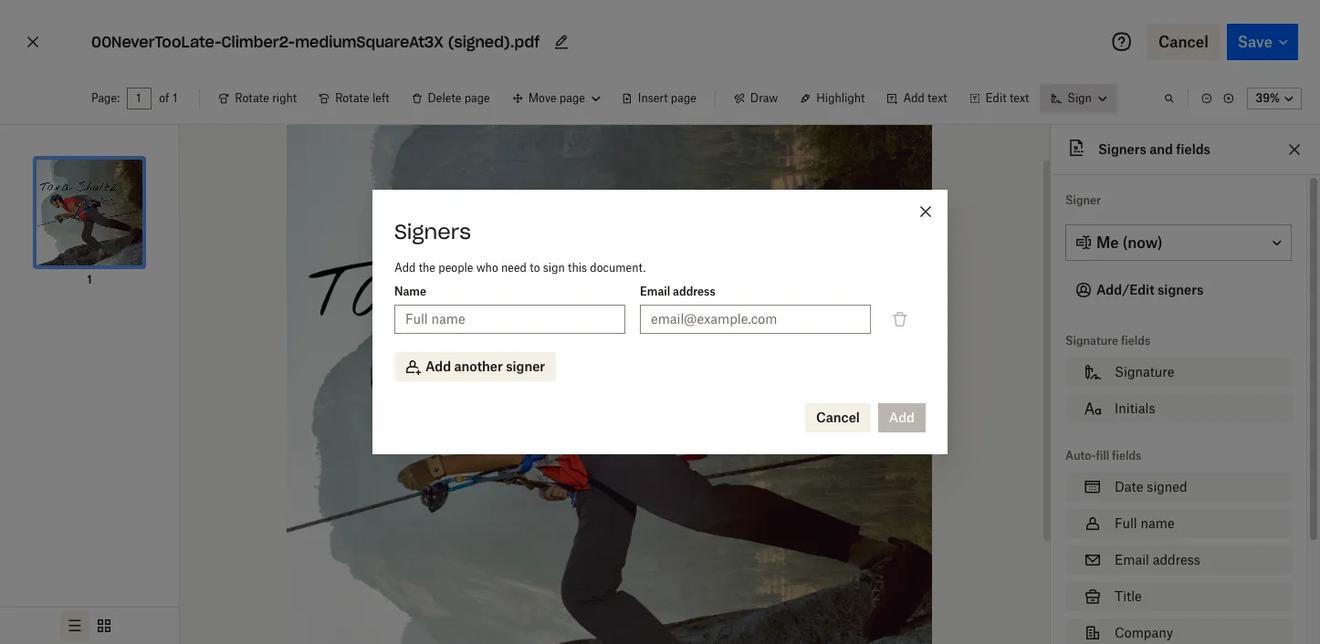 Task type: locate. For each thing, give the bounding box(es) containing it.
0 horizontal spatial text
[[928, 91, 948, 105]]

rotate left right
[[235, 91, 269, 105]]

1 rotate from the left
[[235, 91, 269, 105]]

need
[[501, 261, 527, 275]]

edit text button
[[959, 84, 1041, 113]]

1
[[173, 91, 178, 105], [87, 273, 92, 287]]

text inside 'button'
[[1010, 91, 1030, 105]]

add the people who need to sign this document.
[[395, 261, 646, 275]]

add for add text
[[904, 91, 925, 105]]

00nevertoolate-
[[91, 33, 222, 51]]

2 horizontal spatial add
[[904, 91, 925, 105]]

rotate for rotate right
[[235, 91, 269, 105]]

add for add another signer
[[426, 359, 451, 375]]

text left edit
[[928, 91, 948, 105]]

text for edit text
[[1010, 91, 1030, 105]]

page
[[465, 91, 490, 105], [671, 91, 697, 105]]

00nevertoolate-climber2-mediumsquareat3x (signed).pdf
[[91, 33, 540, 51]]

1 page from the left
[[465, 91, 490, 105]]

page inside button
[[671, 91, 697, 105]]

1 text from the left
[[928, 91, 948, 105]]

2 page from the left
[[671, 91, 697, 105]]

page for delete page
[[465, 91, 490, 105]]

1 vertical spatial add
[[395, 261, 416, 275]]

1 horizontal spatial 1
[[173, 91, 178, 105]]

1 horizontal spatial add
[[426, 359, 451, 375]]

0 vertical spatial 1
[[173, 91, 178, 105]]

add
[[904, 91, 925, 105], [395, 261, 416, 275], [426, 359, 451, 375]]

rotate
[[235, 91, 269, 105], [335, 91, 370, 105]]

add right highlight
[[904, 91, 925, 105]]

insert
[[638, 91, 668, 105]]

insert page button
[[611, 84, 708, 113]]

text for add text
[[928, 91, 948, 105]]

highlight button
[[790, 84, 876, 113]]

mediumsquareat3x
[[295, 33, 444, 51]]

the
[[419, 261, 436, 275]]

document.
[[590, 261, 646, 275]]

draw button
[[723, 84, 790, 113]]

email
[[640, 285, 671, 299]]

add another signer button
[[395, 353, 556, 382]]

2 text from the left
[[1010, 91, 1030, 105]]

right
[[272, 91, 297, 105]]

add text
[[904, 91, 948, 105]]

1 horizontal spatial page
[[671, 91, 697, 105]]

page right the delete
[[465, 91, 490, 105]]

page inside "button"
[[465, 91, 490, 105]]

people
[[439, 261, 474, 275]]

of 1
[[159, 91, 178, 105]]

2 vertical spatial add
[[426, 359, 451, 375]]

0 vertical spatial add
[[904, 91, 925, 105]]

climber2-
[[222, 33, 295, 51]]

Email address text field
[[651, 310, 861, 330]]

1 horizontal spatial rotate
[[335, 91, 370, 105]]

0 horizontal spatial page
[[465, 91, 490, 105]]

2 rotate from the left
[[335, 91, 370, 105]]

Button to change sidebar list view to grid view radio
[[90, 612, 119, 641]]

signer
[[506, 359, 546, 375]]

add left another at the bottom
[[426, 359, 451, 375]]

rotate left left
[[335, 91, 370, 105]]

text right edit
[[1010, 91, 1030, 105]]

None number field
[[136, 91, 143, 106]]

0 horizontal spatial 1
[[87, 273, 92, 287]]

this
[[568, 261, 587, 275]]

1 horizontal spatial text
[[1010, 91, 1030, 105]]

text
[[928, 91, 948, 105], [1010, 91, 1030, 105]]

0 horizontal spatial add
[[395, 261, 416, 275]]

1 vertical spatial 1
[[87, 273, 92, 287]]

add left the
[[395, 261, 416, 275]]

page right the insert
[[671, 91, 697, 105]]

0 horizontal spatial rotate
[[235, 91, 269, 105]]

option group
[[0, 607, 179, 645]]

text inside button
[[928, 91, 948, 105]]



Task type: vqa. For each thing, say whether or not it's contained in the screenshot.
Climber2-
yes



Task type: describe. For each thing, give the bounding box(es) containing it.
cancel image
[[22, 27, 44, 57]]

rotate left button
[[308, 84, 401, 113]]

insert page
[[638, 91, 697, 105]]

(signed).pdf
[[448, 33, 540, 51]]

sign
[[543, 261, 565, 275]]

rotate right button
[[208, 84, 308, 113]]

who
[[477, 261, 499, 275]]

Name text field
[[406, 310, 615, 330]]

of
[[159, 91, 169, 105]]

email address
[[640, 285, 716, 299]]

page for insert page
[[671, 91, 697, 105]]

delete
[[428, 91, 462, 105]]

cancel button
[[806, 404, 871, 433]]

another
[[454, 359, 503, 375]]

delete page button
[[401, 84, 501, 113]]

page 1. selected thumbnail preview element
[[31, 140, 148, 290]]

to
[[530, 261, 540, 275]]

rotate for rotate left
[[335, 91, 370, 105]]

signers
[[395, 219, 471, 245]]

edit
[[986, 91, 1007, 105]]

rotate left
[[335, 91, 390, 105]]

page:
[[91, 91, 120, 105]]

address
[[673, 285, 716, 299]]

highlight
[[817, 91, 865, 105]]

cancel
[[817, 410, 860, 426]]

add another signer
[[426, 359, 546, 375]]

draw
[[751, 91, 779, 105]]

rotate right
[[235, 91, 297, 105]]

delete page
[[428, 91, 490, 105]]

Button to change sidebar grid view to list view radio
[[60, 612, 90, 641]]

name
[[395, 285, 427, 299]]

add for add the people who need to sign this document.
[[395, 261, 416, 275]]

left
[[373, 91, 390, 105]]

edit text
[[986, 91, 1030, 105]]

signers dialog
[[373, 190, 948, 455]]

add text button
[[876, 84, 959, 113]]



